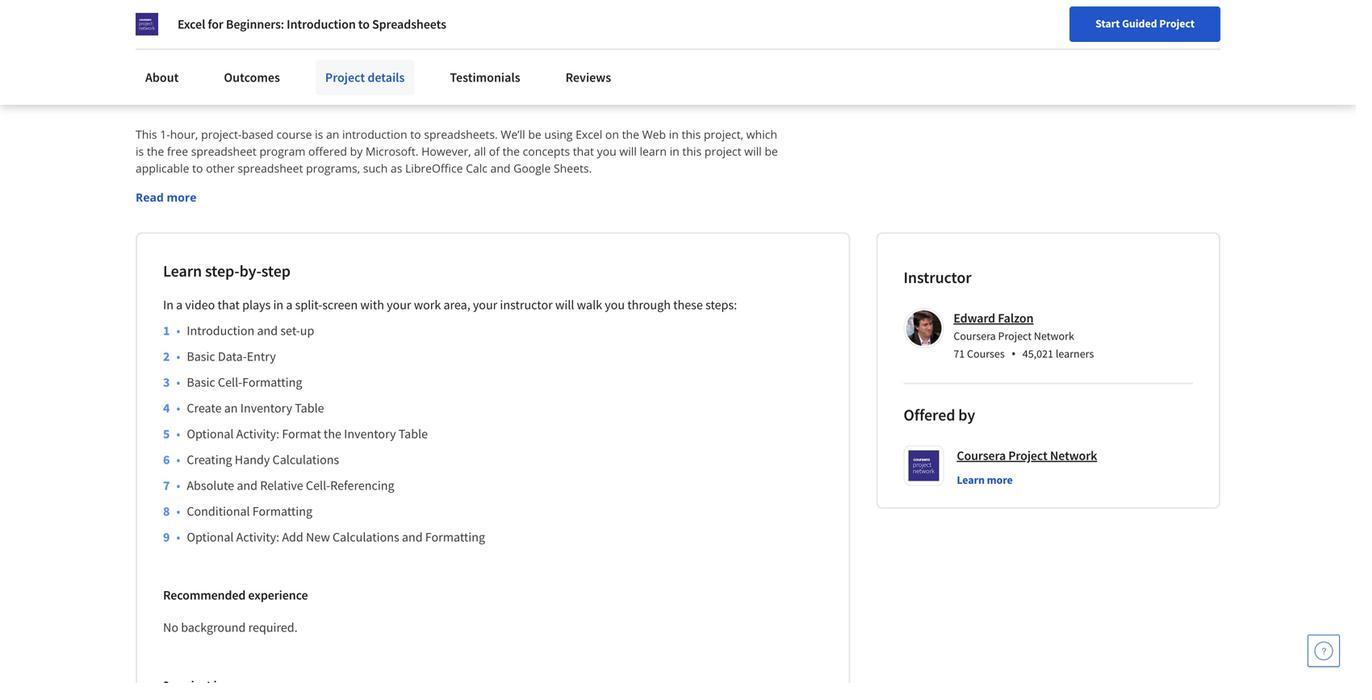 Task type: describe. For each thing, give the bounding box(es) containing it.
testimonials
[[450, 69, 520, 86]]

absolute
[[187, 478, 234, 494]]

0 horizontal spatial table
[[295, 400, 324, 416]]

about for about this guided project
[[136, 78, 194, 106]]

read more
[[136, 190, 197, 205]]

0 vertical spatial formatting
[[242, 374, 302, 391]]

the up applicable
[[147, 144, 164, 159]]

plays
[[242, 297, 271, 313]]

an inside the this 1-hour, project-based course is an introduction to spreadsheets. we'll be using excel on the web in this project, which is the free spreadsheet program offered by microsoft. however, all of the concepts that you will learn in this project will be applicable to other spreadsheet programs, such as libreoffice calc and google sheets.
[[326, 127, 339, 142]]

0 vertical spatial be
[[528, 127, 541, 142]]

you inside the this 1-hour, project-based course is an introduction to spreadsheets. we'll be using excel on the web in this project, which is the free spreadsheet program offered by microsoft. however, all of the concepts that you will learn in this project will be applicable to other spreadsheet programs, such as libreoffice calc and google sheets.
[[597, 144, 616, 159]]

1 vertical spatial table
[[399, 426, 428, 442]]

1 vertical spatial this
[[682, 127, 701, 142]]

1 horizontal spatial be
[[765, 144, 778, 159]]

learn more
[[957, 473, 1013, 487]]

and inside the this 1-hour, project-based course is an introduction to spreadsheets. we'll be using excel on the web in this project, which is the free spreadsheet program offered by microsoft. however, all of the concepts that you will learn in this project will be applicable to other spreadsheet programs, such as libreoffice calc and google sheets.
[[490, 161, 511, 176]]

of
[[489, 144, 500, 159]]

0 horizontal spatial guided
[[239, 78, 308, 106]]

this 1-hour, project-based course is an introduction to spreadsheets. we'll be using excel on the web in this project, which is the free spreadsheet program offered by microsoft. however, all of the concepts that you will learn in this project will be applicable to other spreadsheet programs, such as libreoffice calc and google sheets.
[[136, 127, 781, 176]]

offered by
[[903, 405, 975, 425]]

0 horizontal spatial an
[[224, 400, 238, 416]]

project-
[[201, 127, 242, 142]]

learners
[[1056, 347, 1094, 361]]

• absolute and relative cell-referencing
[[176, 478, 394, 494]]

create
[[187, 400, 222, 416]]

0 vertical spatial in
[[669, 127, 679, 142]]

experience
[[248, 588, 308, 604]]

video
[[185, 297, 215, 313]]

google
[[513, 161, 551, 176]]

learn more button
[[957, 472, 1013, 488]]

outcomes
[[224, 69, 280, 86]]

these
[[673, 297, 703, 313]]

• for • creating handy calculations
[[176, 452, 180, 468]]

in
[[163, 297, 174, 313]]

format
[[282, 426, 321, 442]]

details
[[368, 69, 405, 86]]

the right the on
[[622, 127, 639, 142]]

in a video that plays in a split-screen with your work area, your instructor will walk you through these steps:
[[163, 297, 737, 313]]

learn for learn step-by-step
[[163, 261, 202, 281]]

english button
[[1017, 0, 1115, 52]]

2 a from the left
[[286, 297, 293, 313]]

guided inside button
[[1122, 16, 1157, 31]]

offered
[[308, 144, 347, 159]]

• for • create an inventory table
[[176, 400, 180, 416]]

• optional activity: add new calculations and formatting
[[176, 529, 485, 546]]

learn for learn more
[[957, 473, 985, 487]]

edward falzon image
[[906, 311, 941, 346]]

no
[[163, 620, 178, 636]]

creating
[[187, 452, 232, 468]]

offered
[[903, 405, 955, 425]]

coursera inside the edward falzon coursera project network 71 courses • 45,021 learners
[[954, 329, 996, 343]]

reviews
[[566, 69, 611, 86]]

edward falzon link
[[954, 310, 1034, 326]]

referencing
[[330, 478, 394, 494]]

handy
[[235, 452, 270, 468]]

conditional
[[187, 504, 250, 520]]

through
[[627, 297, 671, 313]]

add
[[282, 529, 303, 546]]

learn
[[640, 144, 667, 159]]

applicable
[[136, 161, 189, 176]]

calc
[[466, 161, 487, 176]]

basic for basic data-entry
[[187, 349, 215, 365]]

• create an inventory table
[[176, 400, 324, 416]]

with
[[360, 297, 384, 313]]

show notifications image
[[1138, 20, 1157, 40]]

1 vertical spatial spreadsheet
[[238, 161, 303, 176]]

spreadsheets.
[[424, 127, 498, 142]]

1 vertical spatial coursera
[[957, 448, 1006, 464]]

start guided project
[[1095, 16, 1195, 31]]

other
[[206, 161, 235, 176]]

walk
[[577, 297, 602, 313]]

network inside the edward falzon coursera project network 71 courses • 45,021 learners
[[1034, 329, 1074, 343]]

learn step-by-step
[[163, 261, 291, 281]]

0 vertical spatial is
[[315, 127, 323, 142]]

more for learn more
[[987, 473, 1013, 487]]

2 horizontal spatial will
[[744, 144, 762, 159]]

2 vertical spatial in
[[273, 297, 283, 313]]

• inside the edward falzon coursera project network 71 courses • 45,021 learners
[[1011, 345, 1016, 362]]

1 horizontal spatial cell-
[[306, 478, 330, 494]]

introduction
[[342, 127, 407, 142]]

0 vertical spatial this
[[198, 78, 234, 106]]

project,
[[704, 127, 743, 142]]

work
[[414, 297, 441, 313]]

about link
[[136, 60, 188, 95]]

background
[[181, 620, 246, 636]]

falzon
[[998, 310, 1034, 326]]

0 vertical spatial calculations
[[272, 452, 339, 468]]

courses
[[967, 347, 1005, 361]]

recommended experience
[[163, 588, 308, 604]]

outcomes link
[[214, 60, 290, 95]]

1 horizontal spatial will
[[619, 144, 637, 159]]

1 vertical spatial network
[[1050, 448, 1097, 464]]

course
[[276, 127, 312, 142]]

concepts
[[523, 144, 570, 159]]

2 vertical spatial this
[[682, 144, 702, 159]]

instructor
[[903, 268, 971, 288]]

step
[[261, 261, 291, 281]]

such
[[363, 161, 388, 176]]

libreoffice
[[405, 161, 463, 176]]

help center image
[[1314, 642, 1333, 661]]

• for • absolute and relative cell-referencing
[[176, 478, 180, 494]]

activity: for add
[[236, 529, 279, 546]]

this
[[136, 127, 157, 142]]

english
[[1046, 18, 1086, 34]]

1 vertical spatial calculations
[[333, 529, 399, 546]]

start
[[1095, 16, 1120, 31]]

that inside the this 1-hour, project-based course is an introduction to spreadsheets. we'll be using excel on the web in this project, which is the free spreadsheet program offered by microsoft. however, all of the concepts that you will learn in this project will be applicable to other spreadsheet programs, such as libreoffice calc and google sheets.
[[573, 144, 594, 159]]

2 vertical spatial formatting
[[425, 529, 485, 546]]

data-
[[218, 349, 247, 365]]

activity: for format
[[236, 426, 279, 442]]

• basic data-entry
[[176, 349, 276, 365]]

excel for beginners: introduction to spreadsheets
[[178, 16, 446, 32]]

edward
[[954, 310, 995, 326]]

entry
[[247, 349, 276, 365]]



Task type: locate. For each thing, give the bounding box(es) containing it.
based
[[242, 127, 274, 142]]

0 horizontal spatial your
[[387, 297, 411, 313]]

project inside the edward falzon coursera project network 71 courses • 45,021 learners
[[998, 329, 1032, 343]]

1 horizontal spatial learn
[[957, 473, 985, 487]]

by down "introduction"
[[350, 144, 363, 159]]

is up offered
[[315, 127, 323, 142]]

• left create
[[176, 400, 180, 416]]

spreadsheet down 'project-' at top
[[191, 144, 257, 159]]

about
[[145, 69, 179, 86], [136, 78, 194, 106]]

that up sheets.
[[573, 144, 594, 159]]

0 horizontal spatial introduction
[[187, 323, 254, 339]]

web
[[642, 127, 666, 142]]

0 vertical spatial network
[[1034, 329, 1074, 343]]

0 vertical spatial to
[[358, 16, 370, 32]]

you
[[597, 144, 616, 159], [605, 297, 625, 313]]

1 vertical spatial basic
[[187, 374, 215, 391]]

2 activity: from the top
[[236, 529, 279, 546]]

in right the plays
[[273, 297, 283, 313]]

you down the on
[[597, 144, 616, 159]]

your right with
[[387, 297, 411, 313]]

an up offered
[[326, 127, 339, 142]]

calculations right new
[[333, 529, 399, 546]]

0 horizontal spatial will
[[555, 297, 574, 313]]

this left project
[[682, 144, 702, 159]]

1 vertical spatial more
[[987, 473, 1013, 487]]

about down the coursera project network icon
[[145, 69, 179, 86]]

which
[[746, 127, 777, 142]]

about this guided project
[[136, 78, 381, 106]]

will left learn
[[619, 144, 637, 159]]

testimonials link
[[440, 60, 530, 95]]

0 vertical spatial an
[[326, 127, 339, 142]]

• for • optional activity: format the inventory table
[[176, 426, 180, 442]]

1 a from the left
[[176, 297, 183, 313]]

the right of
[[503, 144, 520, 159]]

inventory up referencing
[[344, 426, 396, 442]]

about for about
[[145, 69, 179, 86]]

this up 'project-' at top
[[198, 78, 234, 106]]

45,021
[[1022, 347, 1053, 361]]

your right 'area,'
[[473, 297, 497, 313]]

inventory down the • basic cell-formatting
[[240, 400, 292, 416]]

• left 'creating'
[[176, 452, 180, 468]]

learn up in
[[163, 261, 202, 281]]

coursera
[[954, 329, 996, 343], [957, 448, 1006, 464]]

None search field
[[230, 10, 618, 42]]

to left other
[[192, 161, 203, 176]]

spreadsheet
[[191, 144, 257, 159], [238, 161, 303, 176]]

basic for basic cell-formatting
[[187, 374, 215, 391]]

1-
[[160, 127, 170, 142]]

project up "introduction"
[[312, 78, 381, 106]]

this
[[198, 78, 234, 106], [682, 127, 701, 142], [682, 144, 702, 159]]

project right show notifications image
[[1159, 16, 1195, 31]]

by inside the this 1-hour, project-based course is an introduction to spreadsheets. we'll be using excel on the web in this project, which is the free spreadsheet program offered by microsoft. however, all of the concepts that you will learn in this project will be applicable to other spreadsheet programs, such as libreoffice calc and google sheets.
[[350, 144, 363, 159]]

that left the plays
[[218, 297, 240, 313]]

• up • basic data-entry
[[176, 323, 180, 339]]

activity: up • creating handy calculations
[[236, 426, 279, 442]]

• left conditional
[[176, 504, 180, 520]]

0 vertical spatial more
[[167, 190, 197, 205]]

step-
[[205, 261, 239, 281]]

about up 1-
[[136, 78, 194, 106]]

0 vertical spatial table
[[295, 400, 324, 416]]

0 horizontal spatial inventory
[[240, 400, 292, 416]]

basic left data-
[[187, 349, 215, 365]]

0 horizontal spatial more
[[167, 190, 197, 205]]

0 vertical spatial you
[[597, 144, 616, 159]]

1 vertical spatial optional
[[187, 529, 234, 546]]

project details link
[[316, 60, 414, 95]]

in
[[669, 127, 679, 142], [670, 144, 679, 159], [273, 297, 283, 313]]

project down falzon
[[998, 329, 1032, 343]]

excel left for at the top left of the page
[[178, 16, 205, 32]]

0 vertical spatial that
[[573, 144, 594, 159]]

1 horizontal spatial is
[[315, 127, 323, 142]]

excel left the on
[[576, 127, 602, 142]]

0 vertical spatial excel
[[178, 16, 205, 32]]

required.
[[248, 620, 298, 636]]

the
[[622, 127, 639, 142], [147, 144, 164, 159], [503, 144, 520, 159], [324, 426, 341, 442]]

1 horizontal spatial more
[[987, 473, 1013, 487]]

coursera project network
[[957, 448, 1097, 464]]

1 vertical spatial guided
[[239, 78, 308, 106]]

0 vertical spatial guided
[[1122, 16, 1157, 31]]

0 horizontal spatial by
[[350, 144, 363, 159]]

start guided project button
[[1070, 6, 1220, 42]]

• up recommended
[[176, 529, 180, 546]]

learn down coursera project network
[[957, 473, 985, 487]]

beginners:
[[226, 16, 284, 32]]

• for • optional activity: add new calculations and formatting
[[176, 529, 180, 546]]

reviews link
[[556, 60, 621, 95]]

your
[[387, 297, 411, 313], [473, 297, 497, 313]]

more for read more
[[167, 190, 197, 205]]

1 vertical spatial learn
[[957, 473, 985, 487]]

coursera project network link
[[957, 446, 1097, 466]]

• introduction and set-up
[[176, 323, 314, 339]]

1 vertical spatial by
[[958, 405, 975, 425]]

program
[[259, 144, 305, 159]]

0 vertical spatial cell-
[[218, 374, 242, 391]]

1 vertical spatial is
[[136, 144, 144, 159]]

• left 45,021
[[1011, 345, 1016, 362]]

coursera project network image
[[136, 13, 158, 36]]

more right read
[[167, 190, 197, 205]]

• for • conditional formatting
[[176, 504, 180, 520]]

• for • basic cell-formatting
[[176, 374, 180, 391]]

1 activity: from the top
[[236, 426, 279, 442]]

project up learn more button
[[1008, 448, 1048, 464]]

1 horizontal spatial excel
[[576, 127, 602, 142]]

table
[[295, 400, 324, 416], [399, 426, 428, 442]]

1 horizontal spatial a
[[286, 297, 293, 313]]

0 horizontal spatial learn
[[163, 261, 202, 281]]

• left data-
[[176, 349, 180, 365]]

introduction right beginners:
[[287, 16, 356, 32]]

2 your from the left
[[473, 297, 497, 313]]

optional for optional activity: add new calculations and formatting
[[187, 529, 234, 546]]

learn inside learn more button
[[957, 473, 985, 487]]

we'll
[[501, 127, 525, 142]]

new
[[306, 529, 330, 546]]

0 vertical spatial learn
[[163, 261, 202, 281]]

calculations
[[272, 452, 339, 468], [333, 529, 399, 546]]

1 horizontal spatial introduction
[[287, 16, 356, 32]]

1 horizontal spatial to
[[358, 16, 370, 32]]

excel inside the this 1-hour, project-based course is an introduction to spreadsheets. we'll be using excel on the web in this project, which is the free spreadsheet program offered by microsoft. however, all of the concepts that you will learn in this project will be applicable to other spreadsheet programs, such as libreoffice calc and google sheets.
[[576, 127, 602, 142]]

read more button
[[136, 189, 197, 206]]

1 vertical spatial excel
[[576, 127, 602, 142]]

0 horizontal spatial be
[[528, 127, 541, 142]]

read
[[136, 190, 164, 205]]

1 optional from the top
[[187, 426, 234, 442]]

1 horizontal spatial your
[[473, 297, 497, 313]]

a right in
[[176, 297, 183, 313]]

this left project,
[[682, 127, 701, 142]]

to left spreadsheets
[[358, 16, 370, 32]]

you right walk
[[605, 297, 625, 313]]

1 horizontal spatial guided
[[1122, 16, 1157, 31]]

1 horizontal spatial by
[[958, 405, 975, 425]]

1 vertical spatial cell-
[[306, 478, 330, 494]]

in right web
[[669, 127, 679, 142]]

recommended
[[163, 588, 246, 604]]

1 horizontal spatial that
[[573, 144, 594, 159]]

1 basic from the top
[[187, 349, 215, 365]]

coursera down edward
[[954, 329, 996, 343]]

1 vertical spatial introduction
[[187, 323, 254, 339]]

screen
[[322, 297, 358, 313]]

will
[[619, 144, 637, 159], [744, 144, 762, 159], [555, 297, 574, 313]]

network
[[1034, 329, 1074, 343], [1050, 448, 1097, 464]]

a left "split-"
[[286, 297, 293, 313]]

area,
[[444, 297, 470, 313]]

2 basic from the top
[[187, 374, 215, 391]]

1 vertical spatial you
[[605, 297, 625, 313]]

optional for optional activity: format the inventory table
[[187, 426, 234, 442]]

0 vertical spatial basic
[[187, 349, 215, 365]]

cell-
[[218, 374, 242, 391], [306, 478, 330, 494]]

0 vertical spatial coursera
[[954, 329, 996, 343]]

0 horizontal spatial cell-
[[218, 374, 242, 391]]

by right offered
[[958, 405, 975, 425]]

•
[[176, 323, 180, 339], [1011, 345, 1016, 362], [176, 349, 180, 365], [176, 374, 180, 391], [176, 400, 180, 416], [176, 426, 180, 442], [176, 452, 180, 468], [176, 478, 180, 494], [176, 504, 180, 520], [176, 529, 180, 546]]

guided
[[1122, 16, 1157, 31], [239, 78, 308, 106]]

1 horizontal spatial table
[[399, 426, 428, 442]]

basic up create
[[187, 374, 215, 391]]

is down this
[[136, 144, 144, 159]]

• down • basic data-entry
[[176, 374, 180, 391]]

guided right start
[[1122, 16, 1157, 31]]

instructor
[[500, 297, 553, 313]]

be down which
[[765, 144, 778, 159]]

0 horizontal spatial to
[[192, 161, 203, 176]]

guided up based at the top left
[[239, 78, 308, 106]]

calculations down • optional activity: format the inventory table
[[272, 452, 339, 468]]

no background required.
[[163, 620, 298, 636]]

spreadsheets
[[372, 16, 446, 32]]

• creating handy calculations
[[176, 452, 339, 468]]

inventory
[[240, 400, 292, 416], [344, 426, 396, 442]]

optional down conditional
[[187, 529, 234, 546]]

• for • basic data-entry
[[176, 349, 180, 365]]

activity: down • conditional formatting
[[236, 529, 279, 546]]

1 horizontal spatial inventory
[[344, 426, 396, 442]]

0 vertical spatial activity:
[[236, 426, 279, 442]]

2 vertical spatial to
[[192, 161, 203, 176]]

1 vertical spatial in
[[670, 144, 679, 159]]

is
[[315, 127, 323, 142], [136, 144, 144, 159]]

by-
[[239, 261, 261, 281]]

set-
[[280, 323, 300, 339]]

will down which
[[744, 144, 762, 159]]

1 vertical spatial formatting
[[252, 504, 312, 520]]

microsoft.
[[366, 144, 418, 159]]

1 vertical spatial to
[[410, 127, 421, 142]]

• conditional formatting
[[176, 504, 312, 520]]

more
[[167, 190, 197, 205], [987, 473, 1013, 487]]

• down • create an inventory table
[[176, 426, 180, 442]]

project details
[[325, 69, 405, 86]]

1 vertical spatial an
[[224, 400, 238, 416]]

0 horizontal spatial is
[[136, 144, 144, 159]]

• optional activity: format the inventory table
[[176, 426, 428, 442]]

coursera up learn more button
[[957, 448, 1006, 464]]

edward falzon coursera project network 71 courses • 45,021 learners
[[954, 310, 1094, 362]]

cell- down data-
[[218, 374, 242, 391]]

0 vertical spatial optional
[[187, 426, 234, 442]]

steps:
[[705, 297, 737, 313]]

to
[[358, 16, 370, 32], [410, 127, 421, 142], [192, 161, 203, 176]]

a
[[176, 297, 183, 313], [286, 297, 293, 313]]

relative
[[260, 478, 303, 494]]

1 horizontal spatial an
[[326, 127, 339, 142]]

• left absolute
[[176, 478, 180, 494]]

an right create
[[224, 400, 238, 416]]

optional up 'creating'
[[187, 426, 234, 442]]

cell- right relative
[[306, 478, 330, 494]]

0 vertical spatial inventory
[[240, 400, 292, 416]]

1 vertical spatial that
[[218, 297, 240, 313]]

be up concepts
[[528, 127, 541, 142]]

0 vertical spatial by
[[350, 144, 363, 159]]

1 your from the left
[[387, 297, 411, 313]]

0 horizontal spatial that
[[218, 297, 240, 313]]

1 vertical spatial be
[[765, 144, 778, 159]]

2 horizontal spatial to
[[410, 127, 421, 142]]

as
[[391, 161, 402, 176]]

the right "format"
[[324, 426, 341, 442]]

spreadsheet down program
[[238, 161, 303, 176]]

0 horizontal spatial a
[[176, 297, 183, 313]]

for
[[208, 16, 223, 32]]

hour,
[[170, 127, 198, 142]]

project inside button
[[1159, 16, 1195, 31]]

0 horizontal spatial excel
[[178, 16, 205, 32]]

• basic cell-formatting
[[176, 374, 302, 391]]

2 optional from the top
[[187, 529, 234, 546]]

0 vertical spatial spreadsheet
[[191, 144, 257, 159]]

introduction up • basic data-entry
[[187, 323, 254, 339]]

more down coursera project network
[[987, 473, 1013, 487]]

on
[[605, 127, 619, 142]]

using
[[544, 127, 573, 142]]

in right learn
[[670, 144, 679, 159]]

1 vertical spatial inventory
[[344, 426, 396, 442]]

sheets.
[[554, 161, 592, 176]]

however,
[[421, 144, 471, 159]]

will left walk
[[555, 297, 574, 313]]

project
[[1159, 16, 1195, 31], [325, 69, 365, 86], [312, 78, 381, 106], [998, 329, 1032, 343], [1008, 448, 1048, 464]]

0 vertical spatial introduction
[[287, 16, 356, 32]]

to up microsoft.
[[410, 127, 421, 142]]

project left details
[[325, 69, 365, 86]]

1 vertical spatial activity:
[[236, 529, 279, 546]]

• for • introduction and set-up
[[176, 323, 180, 339]]



Task type: vqa. For each thing, say whether or not it's contained in the screenshot.
the topmost career
no



